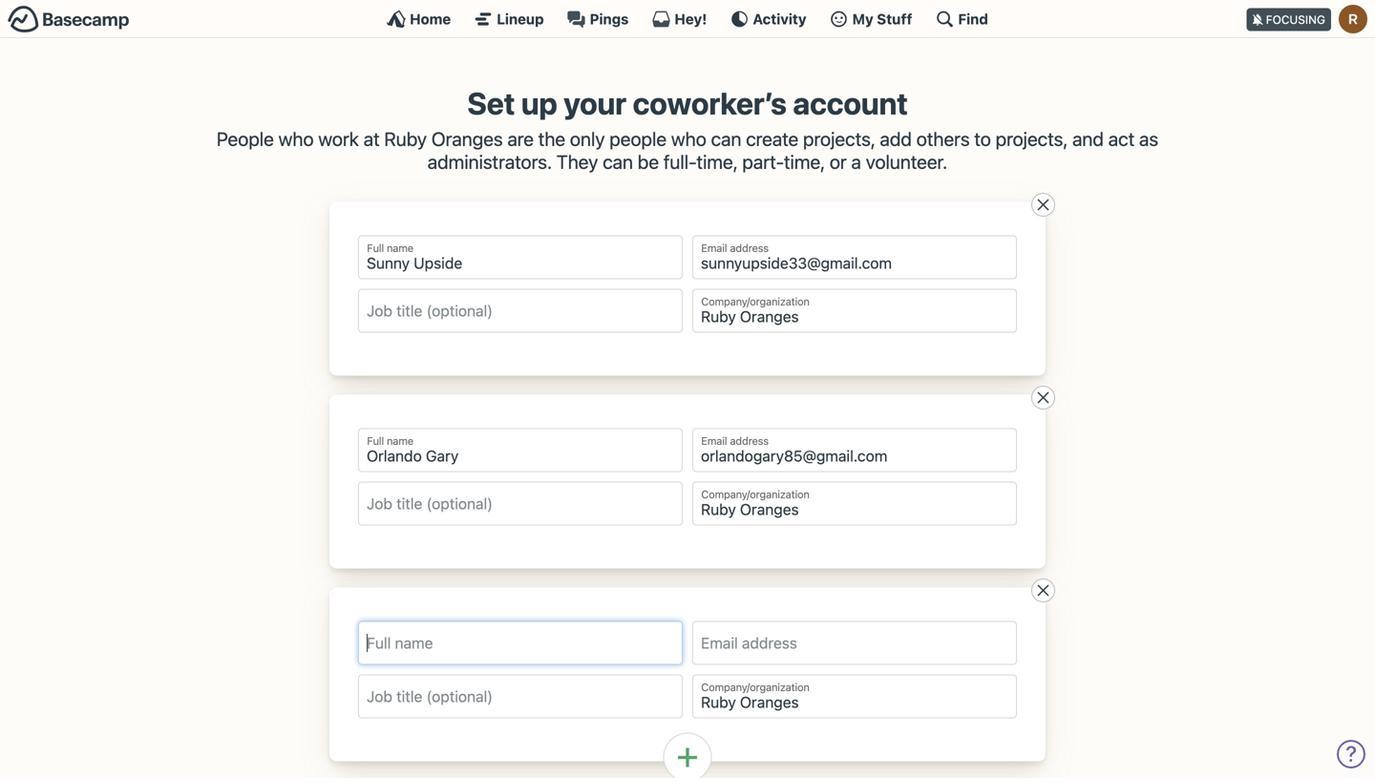Task type: describe. For each thing, give the bounding box(es) containing it.
a
[[851, 151, 861, 173]]

2 time, from the left
[[784, 151, 825, 173]]

focusing
[[1266, 13, 1325, 26]]

1 projects, from the left
[[803, 128, 875, 150]]

activity
[[753, 11, 807, 27]]

1 who from the left
[[278, 128, 314, 150]]

coworker's
[[633, 85, 787, 121]]

name for 1st company/organization text box from the bottom of the page
[[387, 435, 414, 447]]

name for second company/organization text box from the bottom
[[387, 242, 414, 254]]

administrators.
[[428, 151, 552, 173]]

lineup
[[497, 11, 544, 27]]

full name text field for second company/organization text box from the bottom's job title (optional) text box
[[358, 236, 683, 279]]

email address email field for 1st company/organization text box from the bottom of the page
[[692, 428, 1017, 472]]

2 full from the top
[[367, 435, 384, 447]]

3 email address email field from the top
[[692, 621, 1017, 665]]

email address for email address email field associated with second company/organization text box from the bottom
[[701, 242, 769, 254]]

add
[[880, 128, 912, 150]]

at
[[364, 128, 380, 150]]

job title (optional) text field for second company/organization text box from the bottom
[[358, 289, 683, 333]]

email address email field for second company/organization text box from the bottom
[[692, 236, 1017, 279]]

people
[[217, 128, 274, 150]]

my
[[852, 11, 873, 27]]

Company/organization text field
[[692, 675, 1017, 719]]

email address for email address email field corresponding to 1st company/organization text box from the bottom of the page
[[701, 435, 769, 447]]

1 time, from the left
[[697, 151, 738, 173]]

full name text field for job title (optional) text field
[[358, 428, 683, 472]]

ruby image
[[1339, 5, 1367, 33]]

oranges
[[431, 128, 503, 150]]

1 full from the top
[[367, 242, 384, 254]]

set
[[467, 85, 515, 121]]

full name for second company/organization text box from the bottom's job title (optional) text box full name text field
[[367, 242, 414, 254]]

company/organization for second company/organization text box from the bottom
[[701, 295, 810, 308]]

volunteer.
[[866, 151, 948, 173]]

my stuff button
[[829, 10, 912, 29]]

part-
[[742, 151, 784, 173]]

home link
[[387, 10, 451, 29]]

be
[[638, 151, 659, 173]]

2 email from the top
[[701, 435, 727, 447]]

lineup link
[[474, 10, 544, 29]]

home
[[410, 11, 451, 27]]

Full name text field
[[358, 621, 683, 665]]

create
[[746, 128, 799, 150]]

people
[[609, 128, 667, 150]]

switch accounts image
[[8, 5, 130, 34]]

the
[[538, 128, 565, 150]]



Task type: locate. For each thing, give the bounding box(es) containing it.
1 horizontal spatial can
[[711, 128, 741, 150]]

to
[[974, 128, 991, 150]]

2 vertical spatial email address email field
[[692, 621, 1017, 665]]

job title (optional) text field for company/organization text field
[[358, 675, 683, 719]]

0 vertical spatial company/organization
[[701, 295, 810, 308]]

2 name from the top
[[387, 435, 414, 447]]

can
[[711, 128, 741, 150], [603, 151, 633, 173]]

time, left the part-
[[697, 151, 738, 173]]

full name
[[367, 242, 414, 254], [367, 435, 414, 447]]

who left "work"
[[278, 128, 314, 150]]

1 vertical spatial email
[[701, 435, 727, 447]]

2 projects, from the left
[[996, 128, 1068, 150]]

2 email address from the top
[[701, 435, 769, 447]]

3 company/organization from the top
[[701, 681, 810, 694]]

0 vertical spatial full name
[[367, 242, 414, 254]]

2 vertical spatial company/organization
[[701, 681, 810, 694]]

projects,
[[803, 128, 875, 150], [996, 128, 1068, 150]]

2 full name text field from the top
[[358, 428, 683, 472]]

0 vertical spatial address
[[730, 242, 769, 254]]

1 email from the top
[[701, 242, 727, 254]]

0 vertical spatial full name text field
[[358, 236, 683, 279]]

email
[[701, 242, 727, 254], [701, 435, 727, 447]]

work
[[318, 128, 359, 150]]

time, left or
[[784, 151, 825, 173]]

1 email address from the top
[[701, 242, 769, 254]]

1 address from the top
[[730, 242, 769, 254]]

1 vertical spatial email address
[[701, 435, 769, 447]]

0 vertical spatial email address email field
[[692, 236, 1017, 279]]

1 company/organization from the top
[[701, 295, 810, 308]]

0 vertical spatial name
[[387, 242, 414, 254]]

name
[[387, 242, 414, 254], [387, 435, 414, 447]]

2 company/organization text field from the top
[[692, 482, 1017, 526]]

1 horizontal spatial projects,
[[996, 128, 1068, 150]]

Job title (optional) text field
[[358, 482, 683, 526]]

they
[[556, 151, 598, 173]]

pings
[[590, 11, 629, 27]]

full-
[[664, 151, 697, 173]]

pings button
[[567, 10, 629, 29]]

projects, up or
[[803, 128, 875, 150]]

email address
[[701, 242, 769, 254], [701, 435, 769, 447]]

as
[[1139, 128, 1158, 150]]

others
[[916, 128, 970, 150]]

projects, right to
[[996, 128, 1068, 150]]

0 vertical spatial job title (optional) text field
[[358, 289, 683, 333]]

1 job title (optional) text field from the top
[[358, 289, 683, 333]]

2 job title (optional) text field from the top
[[358, 675, 683, 719]]

set up your coworker's account people who work at ruby oranges are the only people who can create projects, add others to projects, and act as administrators. they can be full-time, part-time, or a volunteer.
[[217, 85, 1158, 173]]

1 vertical spatial email address email field
[[692, 428, 1017, 472]]

2 email address email field from the top
[[692, 428, 1017, 472]]

can left the be
[[603, 151, 633, 173]]

act
[[1108, 128, 1135, 150]]

Email address email field
[[692, 236, 1017, 279], [692, 428, 1017, 472], [692, 621, 1017, 665]]

hey! button
[[652, 10, 707, 29]]

find
[[958, 11, 988, 27]]

stuff
[[877, 11, 912, 27]]

2 who from the left
[[671, 128, 706, 150]]

1 horizontal spatial time,
[[784, 151, 825, 173]]

0 horizontal spatial who
[[278, 128, 314, 150]]

1 full name text field from the top
[[358, 236, 683, 279]]

0 horizontal spatial can
[[603, 151, 633, 173]]

time,
[[697, 151, 738, 173], [784, 151, 825, 173]]

1 vertical spatial full
[[367, 435, 384, 447]]

1 company/organization text field from the top
[[692, 289, 1017, 333]]

Company/organization text field
[[692, 289, 1017, 333], [692, 482, 1017, 526]]

1 vertical spatial full name
[[367, 435, 414, 447]]

and
[[1072, 128, 1104, 150]]

0 vertical spatial email address
[[701, 242, 769, 254]]

company/organization for 1st company/organization text box from the bottom of the page
[[701, 488, 810, 501]]

full name for full name text field related to job title (optional) text field
[[367, 435, 414, 447]]

2 address from the top
[[730, 435, 769, 447]]

1 email address email field from the top
[[692, 236, 1017, 279]]

1 name from the top
[[387, 242, 414, 254]]

2 company/organization from the top
[[701, 488, 810, 501]]

0 horizontal spatial projects,
[[803, 128, 875, 150]]

up
[[521, 85, 557, 121]]

2 full name from the top
[[367, 435, 414, 447]]

activity link
[[730, 10, 807, 29]]

company/organization
[[701, 295, 810, 308], [701, 488, 810, 501], [701, 681, 810, 694]]

main element
[[0, 0, 1375, 38]]

Job title (optional) text field
[[358, 289, 683, 333], [358, 675, 683, 719]]

who
[[278, 128, 314, 150], [671, 128, 706, 150]]

full
[[367, 242, 384, 254], [367, 435, 384, 447]]

or
[[830, 151, 847, 173]]

Full name text field
[[358, 236, 683, 279], [358, 428, 683, 472]]

0 vertical spatial company/organization text field
[[692, 289, 1017, 333]]

who up full-
[[671, 128, 706, 150]]

1 vertical spatial name
[[387, 435, 414, 447]]

0 vertical spatial email
[[701, 242, 727, 254]]

ruby
[[384, 128, 427, 150]]

find button
[[935, 10, 988, 29]]

1 full name from the top
[[367, 242, 414, 254]]

0 vertical spatial full
[[367, 242, 384, 254]]

account
[[793, 85, 908, 121]]

1 vertical spatial address
[[730, 435, 769, 447]]

1 vertical spatial job title (optional) text field
[[358, 675, 683, 719]]

company/organization for company/organization text field
[[701, 681, 810, 694]]

1 horizontal spatial who
[[671, 128, 706, 150]]

focusing button
[[1247, 0, 1375, 37]]

hey!
[[675, 11, 707, 27]]

only
[[570, 128, 605, 150]]

my stuff
[[852, 11, 912, 27]]

1 vertical spatial full name text field
[[358, 428, 683, 472]]

address
[[730, 242, 769, 254], [730, 435, 769, 447]]

1 vertical spatial company/organization
[[701, 488, 810, 501]]

can down coworker's
[[711, 128, 741, 150]]

0 horizontal spatial time,
[[697, 151, 738, 173]]

your
[[564, 85, 626, 121]]

1 vertical spatial company/organization text field
[[692, 482, 1017, 526]]

are
[[507, 128, 534, 150]]



Task type: vqa. For each thing, say whether or not it's contained in the screenshot.
"Invite them with a link instead" 'link'
no



